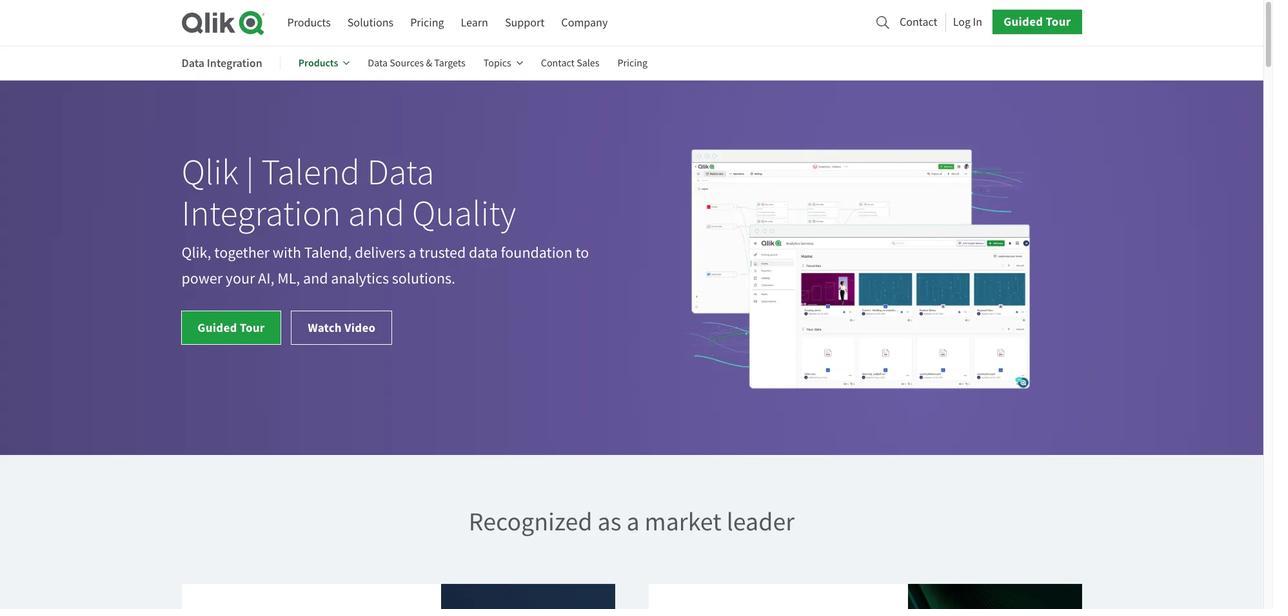 Task type: describe. For each thing, give the bounding box(es) containing it.
tour for leftmost guided tour link
[[240, 320, 265, 336]]

1 vertical spatial guided
[[198, 320, 237, 336]]

data for data integration
[[182, 55, 205, 71]]

recognized as a market leader
[[469, 506, 795, 539]]

products for products link in qlik main element
[[287, 15, 331, 30]]

log
[[953, 15, 971, 30]]

log in
[[953, 15, 982, 30]]

learn link
[[461, 11, 488, 35]]

data sources & targets
[[368, 57, 466, 70]]

watch video
[[308, 320, 376, 336]]

&
[[426, 57, 432, 70]]

0 horizontal spatial pricing link
[[410, 11, 444, 35]]

integration inside qlik | talend data integration and quality qlik, together with talend, delivers a trusted data foundation to power your ai, ml, and analytics solutions.
[[182, 192, 341, 237]]

data integration menu bar
[[182, 48, 666, 79]]

delivers
[[355, 243, 405, 263]]

targets
[[434, 57, 466, 70]]

contact sales link
[[541, 48, 600, 79]]

pricing for the bottommost pricing link
[[618, 57, 648, 70]]

learn
[[461, 15, 488, 30]]

0 horizontal spatial guided tour link
[[181, 311, 281, 345]]

0 vertical spatial guided tour link
[[993, 10, 1082, 34]]

log in link
[[953, 11, 982, 33]]

sources
[[390, 57, 424, 70]]

a data fabric for modern architectures | gartner | data integration solutions | data quality and integration image
[[441, 584, 615, 610]]

to
[[576, 243, 589, 263]]

watch
[[308, 320, 342, 336]]

recognized
[[469, 506, 592, 539]]

qlik | talend data integration and quality qlik, together with talend, delivers a trusted data foundation to power your ai, ml, and analytics solutions.
[[182, 150, 589, 288]]

in
[[973, 15, 982, 30]]

solutions
[[347, 15, 394, 30]]

1 vertical spatial products link
[[298, 48, 350, 79]]

qlik,
[[182, 243, 211, 263]]

support
[[505, 15, 545, 30]]

company link
[[561, 11, 608, 35]]

ai,
[[258, 269, 274, 288]]

with
[[273, 243, 301, 263]]

contact for contact
[[900, 15, 938, 30]]

power
[[182, 269, 223, 288]]

topics link
[[484, 48, 523, 79]]

leader
[[727, 506, 795, 539]]

products link inside qlik main element
[[287, 11, 331, 35]]

products for bottom products link
[[298, 56, 338, 70]]

company
[[561, 15, 608, 30]]

talend
[[261, 150, 360, 195]]

tour for topmost guided tour link
[[1046, 14, 1071, 30]]

data inside qlik | talend data integration and quality qlik, together with talend, delivers a trusted data foundation to power your ai, ml, and analytics solutions.
[[367, 150, 434, 195]]



Task type: locate. For each thing, give the bounding box(es) containing it.
products inside products link
[[298, 56, 338, 70]]

0 horizontal spatial guided tour
[[198, 320, 265, 336]]

contact inside qlik main element
[[900, 15, 938, 30]]

qlik
[[182, 150, 239, 195]]

trusted
[[419, 243, 466, 263]]

pricing link right sales
[[618, 48, 648, 79]]

guided tour down your
[[198, 320, 265, 336]]

1 horizontal spatial contact
[[900, 15, 938, 30]]

pricing inside data integration menu bar
[[618, 57, 648, 70]]

1 horizontal spatial guided
[[1004, 14, 1043, 30]]

together
[[214, 243, 270, 263]]

pricing up &
[[410, 15, 444, 30]]

menu bar containing products
[[287, 11, 608, 35]]

guided tour right in
[[1004, 14, 1071, 30]]

|
[[246, 150, 254, 195]]

products link left the solutions
[[287, 11, 331, 35]]

0 vertical spatial pricing
[[410, 15, 444, 30]]

1 vertical spatial guided tour
[[198, 320, 265, 336]]

go to the home page. image
[[182, 10, 264, 36]]

1 vertical spatial and
[[303, 269, 328, 288]]

and right ml,
[[303, 269, 328, 288]]

guided tour link right in
[[993, 10, 1082, 34]]

menu bar
[[287, 11, 608, 35]]

products inside menu bar
[[287, 15, 331, 30]]

contact for contact sales
[[541, 57, 575, 70]]

contact left log
[[900, 15, 938, 30]]

pricing
[[410, 15, 444, 30], [618, 57, 648, 70]]

integration
[[207, 55, 262, 71], [182, 192, 341, 237]]

as
[[598, 506, 621, 539]]

watch video link
[[291, 311, 392, 345]]

pricing inside menu bar
[[410, 15, 444, 30]]

1 vertical spatial a
[[627, 506, 640, 539]]

pricing link
[[410, 11, 444, 35], [618, 48, 648, 79]]

1 vertical spatial products
[[298, 56, 338, 70]]

video
[[344, 320, 376, 336]]

market
[[645, 506, 722, 539]]

foundation
[[501, 243, 573, 263]]

topics
[[484, 57, 511, 70]]

quality
[[412, 192, 516, 237]]

solutions link
[[347, 11, 394, 35]]

contact inside data integration menu bar
[[541, 57, 575, 70]]

sales
[[577, 57, 600, 70]]

support link
[[505, 11, 545, 35]]

guided tour inside qlik main element
[[1004, 14, 1071, 30]]

contact sales
[[541, 57, 600, 70]]

1 vertical spatial tour
[[240, 320, 265, 336]]

solutions.
[[392, 269, 455, 288]]

and up delivers
[[348, 192, 405, 237]]

guided right in
[[1004, 14, 1043, 30]]

talend,
[[304, 243, 352, 263]]

data
[[469, 243, 498, 263]]

data integration
[[182, 55, 262, 71]]

0 vertical spatial integration
[[207, 55, 262, 71]]

1 vertical spatial pricing link
[[618, 48, 648, 79]]

pricing for the left pricing link
[[410, 15, 444, 30]]

1 vertical spatial contact
[[541, 57, 575, 70]]

0 horizontal spatial pricing
[[410, 15, 444, 30]]

0 vertical spatial contact
[[900, 15, 938, 30]]

1 horizontal spatial pricing link
[[618, 48, 648, 79]]

0 horizontal spatial contact
[[541, 57, 575, 70]]

products
[[287, 15, 331, 30], [298, 56, 338, 70]]

0 horizontal spatial a
[[409, 243, 416, 263]]

0 vertical spatial products
[[287, 15, 331, 30]]

tour
[[1046, 14, 1071, 30], [240, 320, 265, 336]]

a
[[409, 243, 416, 263], [627, 506, 640, 539]]

0 vertical spatial a
[[409, 243, 416, 263]]

0 horizontal spatial tour
[[240, 320, 265, 336]]

1 horizontal spatial pricing
[[618, 57, 648, 70]]

integration up together
[[182, 192, 341, 237]]

qlik main element
[[287, 10, 1082, 35]]

integration down go to the home page. image
[[207, 55, 262, 71]]

0 vertical spatial products link
[[287, 11, 331, 35]]

0 vertical spatial guided
[[1004, 14, 1043, 30]]

guided
[[1004, 14, 1043, 30], [198, 320, 237, 336]]

analytics
[[331, 269, 389, 288]]

1 horizontal spatial tour
[[1046, 14, 1071, 30]]

contact left sales
[[541, 57, 575, 70]]

data integration solutions | qlik talend data integration and quality image
[[685, 146, 1033, 392]]

guided tour link
[[993, 10, 1082, 34], [181, 311, 281, 345]]

data sources & targets link
[[368, 48, 466, 79]]

a inside qlik | talend data integration and quality qlik, together with talend, delivers a trusted data foundation to power your ai, ml, and analytics solutions.
[[409, 243, 416, 263]]

1 horizontal spatial and
[[348, 192, 405, 237]]

products link down the solutions
[[298, 48, 350, 79]]

1 vertical spatial guided tour link
[[181, 311, 281, 345]]

1 vertical spatial integration
[[182, 192, 341, 237]]

menu bar inside qlik main element
[[287, 11, 608, 35]]

0 horizontal spatial and
[[303, 269, 328, 288]]

0 vertical spatial tour
[[1046, 14, 1071, 30]]

pricing link up &
[[410, 11, 444, 35]]

1 horizontal spatial guided tour
[[1004, 14, 1071, 30]]

guided down power at top left
[[198, 320, 237, 336]]

guided tour link down your
[[181, 311, 281, 345]]

0 vertical spatial pricing link
[[410, 11, 444, 35]]

0 horizontal spatial guided
[[198, 320, 237, 336]]

guided tour
[[1004, 14, 1071, 30], [198, 320, 265, 336]]

a up solutions.
[[409, 243, 416, 263]]

contact
[[900, 15, 938, 30], [541, 57, 575, 70]]

0 vertical spatial and
[[348, 192, 405, 237]]

products link
[[287, 11, 331, 35], [298, 48, 350, 79]]

ml,
[[277, 269, 300, 288]]

your
[[226, 269, 255, 288]]

1 vertical spatial pricing
[[618, 57, 648, 70]]

integration inside menu bar
[[207, 55, 262, 71]]

tour inside qlik main element
[[1046, 14, 1071, 30]]

1 horizontal spatial a
[[627, 506, 640, 539]]

data for data sources & targets
[[368, 57, 388, 70]]

guided inside qlik main element
[[1004, 14, 1043, 30]]

0 vertical spatial guided tour
[[1004, 14, 1071, 30]]

and
[[348, 192, 405, 237], [303, 269, 328, 288]]

pricing right sales
[[618, 57, 648, 70]]

a data fabric for modern architectures | forrester | data integration solutions | data quality and integration image
[[908, 584, 1082, 610]]

a right as
[[627, 506, 640, 539]]

1 horizontal spatial guided tour link
[[993, 10, 1082, 34]]

data
[[182, 55, 205, 71], [368, 57, 388, 70], [367, 150, 434, 195]]

contact link
[[900, 11, 938, 33]]



Task type: vqa. For each thing, say whether or not it's contained in the screenshot.
the left QLIK CLOUD
no



